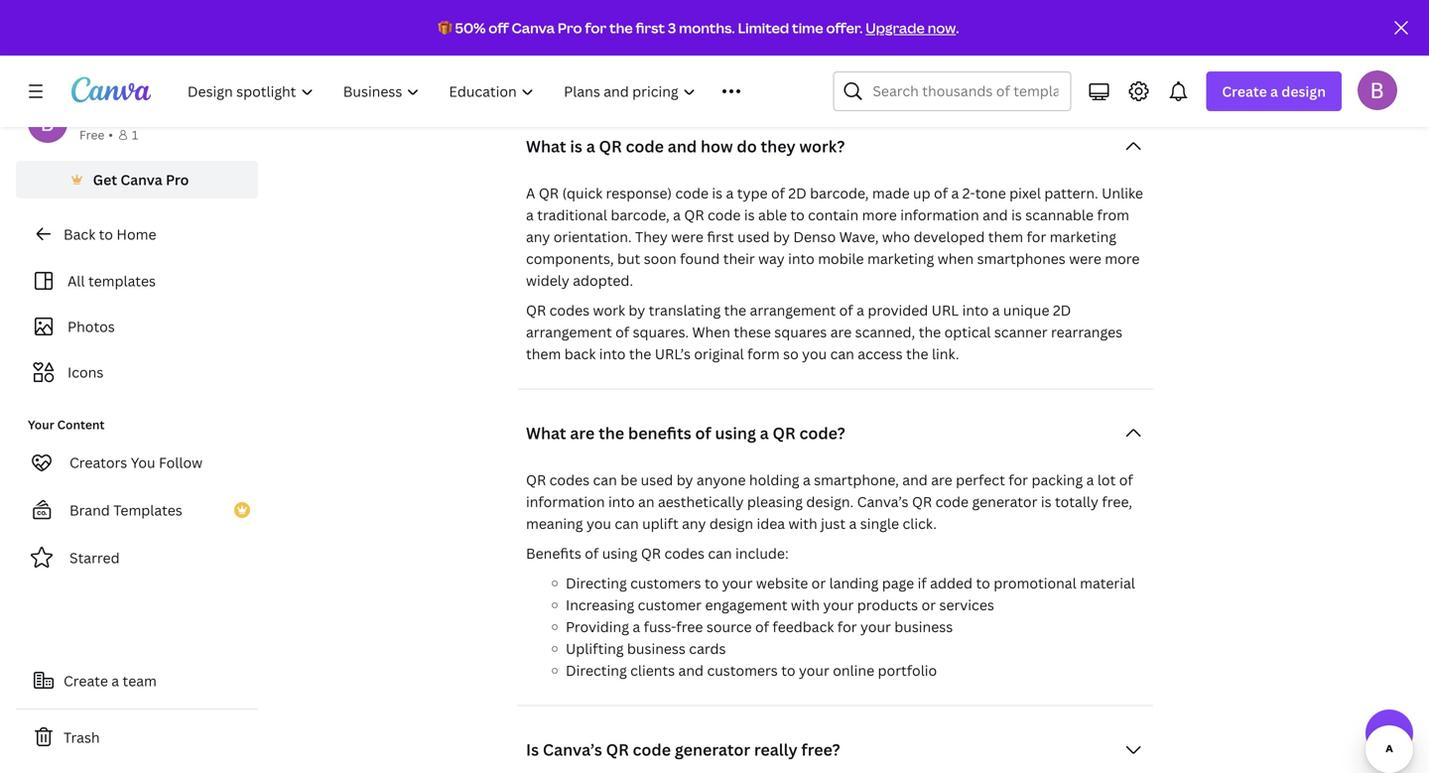 Task type: locate. For each thing, give the bounding box(es) containing it.
your
[[635, 51, 707, 94], [28, 416, 54, 433]]

using up anyone
[[715, 422, 756, 444]]

top level navigation element
[[175, 71, 786, 111], [175, 71, 786, 111]]

into inside a qr (quick response) code is a type of 2d barcode, made up of a 2-tone pixel pattern. unlike a traditional barcode, a qr code is able to contain more information and is scannable from any orientation. they were first used by denso wave, who developed them for marketing components, but soon found their way into mobile marketing when smartphones were more widely adopted.
[[788, 249, 815, 268]]

codes down widely
[[550, 301, 590, 320]]

canva right off
[[512, 18, 555, 37]]

1 horizontal spatial arrangement
[[750, 301, 836, 320]]

you right the so on the right top
[[802, 344, 827, 363]]

code inside the "what is a qr code and how do they work?" dropdown button
[[626, 136, 664, 157]]

1 vertical spatial used
[[641, 471, 673, 489]]

canva inside button
[[121, 170, 162, 189]]

increasing
[[566, 596, 635, 615]]

these
[[734, 323, 771, 342]]

of inside qr codes can be used by anyone holding a smartphone, and are perfect for packing a lot of information into an aesthetically pleasing design. canva's qr code generator is totally free, meaning you can uplift any design idea with just a single click.
[[1120, 471, 1134, 489]]

qr codes work by translating the arrangement of a provided url into a unique 2d arrangement of squares. when these squares are scanned, the optical scanner rearranges them back into the url's original form so you can access the link.
[[526, 301, 1123, 363]]

qr down widely
[[526, 301, 546, 320]]

is down packing
[[1041, 492, 1052, 511]]

1 vertical spatial any
[[682, 514, 706, 533]]

0 horizontal spatial using
[[602, 544, 638, 563]]

using up increasing
[[602, 544, 638, 563]]

0 horizontal spatial 2d
[[789, 184, 807, 203]]

0 vertical spatial business
[[895, 617, 953, 636]]

is down 'type'
[[744, 205, 755, 224]]

1 horizontal spatial any
[[682, 514, 706, 533]]

are left perfect
[[931, 471, 953, 489]]

to right able
[[791, 205, 805, 224]]

0 horizontal spatial any
[[526, 227, 550, 246]]

2d up rearranges
[[1053, 301, 1071, 320]]

any up components,
[[526, 227, 550, 246]]

0 vertical spatial using
[[715, 422, 756, 444]]

0 horizontal spatial canva's
[[543, 739, 602, 760]]

used up their
[[738, 227, 770, 246]]

and down tone
[[983, 205, 1008, 224]]

0 vertical spatial with
[[789, 514, 818, 533]]

1 vertical spatial create
[[64, 672, 108, 690]]

code up the response)
[[626, 136, 664, 157]]

you right meaning
[[587, 514, 612, 533]]

months.
[[679, 18, 735, 37]]

codes up meaning
[[550, 471, 590, 489]]

into up optical
[[963, 301, 989, 320]]

0 vertical spatial by
[[773, 227, 790, 246]]

are inside qr codes work by translating the arrangement of a provided url into a unique 2d arrangement of squares. when these squares are scanned, the optical scanner rearranges them back into the url's original form so you can access the link.
[[831, 323, 852, 342]]

0 horizontal spatial used
[[641, 471, 673, 489]]

0 vertical spatial what
[[526, 136, 566, 157]]

what up a
[[526, 136, 566, 157]]

2 directing from the top
[[566, 661, 627, 680]]

optical
[[945, 323, 991, 342]]

using
[[715, 422, 756, 444], [602, 544, 638, 563]]

1 horizontal spatial first
[[707, 227, 734, 246]]

your for your content
[[28, 416, 54, 433]]

creators you follow
[[69, 453, 203, 472]]

by right "work"
[[629, 301, 645, 320]]

code down perfect
[[936, 492, 969, 511]]

2d inside qr codes work by translating the arrangement of a provided url into a unique 2d arrangement of squares. when these squares are scanned, the optical scanner rearranges them back into the url's original form so you can access the link.
[[1053, 301, 1071, 320]]

of right lot
[[1120, 471, 1134, 489]]

1 horizontal spatial design
[[1282, 82, 1326, 101]]

create
[[1222, 82, 1267, 101], [64, 672, 108, 690]]

0 vertical spatial 2d
[[789, 184, 807, 203]]

using inside dropdown button
[[715, 422, 756, 444]]

0 vertical spatial arrangement
[[750, 301, 836, 320]]

1 vertical spatial canva
[[121, 170, 162, 189]]

what are the benefits of using a qr code?
[[526, 422, 846, 444]]

1 vertical spatial canva's
[[543, 739, 602, 760]]

type
[[737, 184, 768, 203]]

2d
[[789, 184, 807, 203], [1053, 301, 1071, 320]]

is
[[570, 136, 583, 157], [712, 184, 723, 203], [744, 205, 755, 224], [1012, 205, 1022, 224], [1041, 492, 1052, 511]]

is inside qr codes can be used by anyone holding a smartphone, and are perfect for packing a lot of information into an aesthetically pleasing design. canva's qr code generator is totally free, meaning you can uplift any design idea with just a single click.
[[1041, 492, 1052, 511]]

online
[[833, 661, 875, 680]]

are right squares
[[831, 323, 852, 342]]

0 vertical spatial or
[[812, 574, 826, 593]]

packing
[[1032, 471, 1083, 489]]

1 horizontal spatial were
[[1069, 249, 1102, 268]]

is inside dropdown button
[[570, 136, 583, 157]]

first up their
[[707, 227, 734, 246]]

work?
[[800, 136, 845, 157]]

2d right 'type'
[[789, 184, 807, 203]]

by
[[773, 227, 790, 246], [629, 301, 645, 320], [677, 471, 693, 489]]

the down the url
[[919, 323, 941, 342]]

1 vertical spatial your
[[28, 416, 54, 433]]

get
[[93, 170, 117, 189]]

1 vertical spatial or
[[922, 596, 936, 615]]

are inside qr codes can be used by anyone holding a smartphone, and are perfect for packing a lot of information into an aesthetically pleasing design. canva's qr code generator is totally free, meaning you can uplift any design idea with just a single click.
[[931, 471, 953, 489]]

1 horizontal spatial are
[[831, 323, 852, 342]]

of right up
[[934, 184, 948, 203]]

information up meaning
[[526, 492, 605, 511]]

canva's right is at the left of page
[[543, 739, 602, 760]]

what
[[526, 136, 566, 157], [526, 422, 566, 444]]

0 horizontal spatial you
[[587, 514, 612, 533]]

customers down cards
[[707, 661, 778, 680]]

is up (quick
[[570, 136, 583, 157]]

way
[[759, 249, 785, 268]]

perfect
[[956, 471, 1005, 489]]

0 horizontal spatial business
[[627, 639, 686, 658]]

0 vertical spatial marketing
[[1050, 227, 1117, 246]]

with inside directing customers to your website or landing page if added to promotional material increasing customer engagement with your products or services providing a fuss-free source of feedback for your business uplifting business cards directing clients and customers to your online portfolio
[[791, 596, 820, 615]]

1 horizontal spatial you
[[802, 344, 827, 363]]

a inside directing customers to your website or landing page if added to promotional material increasing customer engagement with your products or services providing a fuss-free source of feedback for your business uplifting business cards directing clients and customers to your online portfolio
[[633, 617, 640, 636]]

barcode, down the response)
[[611, 205, 670, 224]]

0 horizontal spatial by
[[629, 301, 645, 320]]

0 vertical spatial information
[[901, 205, 980, 224]]

1 vertical spatial 2d
[[1053, 301, 1071, 320]]

1 horizontal spatial more
[[1105, 249, 1140, 268]]

0 vertical spatial were
[[671, 227, 704, 246]]

code down 'type'
[[708, 205, 741, 224]]

0 horizontal spatial or
[[812, 574, 826, 593]]

are left benefits at the left bottom of the page
[[570, 422, 595, 444]]

1 vertical spatial by
[[629, 301, 645, 320]]

generator
[[972, 492, 1038, 511], [675, 739, 751, 760]]

brand templates
[[69, 501, 182, 520]]

0 vertical spatial canva's
[[857, 492, 909, 511]]

•
[[108, 127, 113, 143]]

0 horizontal spatial design
[[710, 514, 754, 533]]

of inside directing customers to your website or landing page if added to promotional material increasing customer engagement with your products or services providing a fuss-free source of feedback for your business uplifting business cards directing clients and customers to your online portfolio
[[755, 617, 769, 636]]

1 horizontal spatial by
[[677, 471, 693, 489]]

2 horizontal spatial are
[[931, 471, 953, 489]]

customers up the customer
[[631, 574, 701, 593]]

or down if
[[922, 596, 936, 615]]

1 horizontal spatial canva's
[[857, 492, 909, 511]]

your
[[722, 574, 753, 593], [823, 596, 854, 615], [861, 617, 891, 636], [799, 661, 830, 680]]

0 vertical spatial generator
[[972, 492, 1038, 511]]

to right back
[[99, 225, 113, 244]]

codes inside qr codes can be used by anyone holding a smartphone, and are perfect for packing a lot of information into an aesthetically pleasing design. canva's qr code generator is totally free, meaning you can uplift any design idea with just a single click.
[[550, 471, 590, 489]]

for up smartphones
[[1027, 227, 1047, 246]]

orientation.
[[554, 227, 632, 246]]

design inside dropdown button
[[1282, 82, 1326, 101]]

0 vertical spatial them
[[989, 227, 1024, 246]]

0 vertical spatial create
[[1222, 82, 1267, 101]]

1 vertical spatial with
[[791, 596, 820, 615]]

1 horizontal spatial pro
[[558, 18, 582, 37]]

information up developed
[[901, 205, 980, 224]]

icons link
[[28, 353, 246, 391]]

codes down the uplift
[[665, 544, 705, 563]]

1 vertical spatial information
[[526, 492, 605, 511]]

1 vertical spatial directing
[[566, 661, 627, 680]]

business down products
[[895, 617, 953, 636]]

1 vertical spatial generator
[[675, 739, 751, 760]]

with left 'just' on the right bottom of the page
[[789, 514, 818, 533]]

canva right get
[[121, 170, 162, 189]]

what for what is a qr code and how do they work?
[[526, 136, 566, 157]]

0 horizontal spatial your
[[28, 416, 54, 433]]

2 vertical spatial by
[[677, 471, 693, 489]]

code down clients
[[633, 739, 671, 760]]

0 vertical spatial first
[[636, 18, 665, 37]]

marketing
[[1050, 227, 1117, 246], [868, 249, 934, 268]]

create inside dropdown button
[[1222, 82, 1267, 101]]

back
[[565, 344, 596, 363]]

what inside dropdown button
[[526, 422, 566, 444]]

for
[[585, 18, 607, 37], [1027, 227, 1047, 246], [1009, 471, 1029, 489], [838, 617, 857, 636]]

you inside qr codes work by translating the arrangement of a provided url into a unique 2d arrangement of squares. when these squares are scanned, the optical scanner rearranges them back into the url's original form so you can access the link.
[[802, 344, 827, 363]]

qr codes can be used by anyone holding a smartphone, and are perfect for packing a lot of information into an aesthetically pleasing design. canva's qr code generator is totally free, meaning you can uplift any design idea with just a single click.
[[526, 471, 1134, 533]]

1 vertical spatial first
[[707, 227, 734, 246]]

0 vertical spatial directing
[[566, 574, 627, 593]]

1 what from the top
[[526, 136, 566, 157]]

directing up increasing
[[566, 574, 627, 593]]

by up the aesthetically
[[677, 471, 693, 489]]

first
[[636, 18, 665, 37], [707, 227, 734, 246]]

arrangement up back
[[526, 323, 612, 342]]

first inside a qr (quick response) code is a type of 2d barcode, made up of a 2-tone pixel pattern. unlike a traditional barcode, a qr code is able to contain more information and is scannable from any orientation. they were first used by denso wave, who developed them for marketing components, but soon found their way into mobile marketing when smartphones were more widely adopted.
[[707, 227, 734, 246]]

your up engagement
[[722, 574, 753, 593]]

0 horizontal spatial pro
[[166, 170, 189, 189]]

qr left code?
[[773, 422, 796, 444]]

able
[[759, 205, 787, 224]]

time
[[792, 18, 824, 37]]

by inside qr codes can be used by anyone holding a smartphone, and are perfect for packing a lot of information into an aesthetically pleasing design. canva's qr code generator is totally free, meaning you can uplift any design idea with just a single click.
[[677, 471, 693, 489]]

and up "click."
[[903, 471, 928, 489]]

0 horizontal spatial canva
[[121, 170, 162, 189]]

1 vertical spatial customers
[[707, 661, 778, 680]]

barcode,
[[810, 184, 869, 203], [611, 205, 670, 224]]

is left 'type'
[[712, 184, 723, 203]]

and left how
[[668, 136, 697, 157]]

were down scannable
[[1069, 249, 1102, 268]]

free
[[676, 617, 703, 636]]

upgrade now button
[[866, 18, 956, 37]]

0 horizontal spatial them
[[526, 344, 561, 363]]

arrangement up squares
[[750, 301, 836, 320]]

mobile
[[818, 249, 864, 268]]

None search field
[[833, 71, 1072, 111]]

trash
[[64, 728, 100, 747]]

now
[[928, 18, 956, 37]]

of right benefits at the left bottom of the page
[[695, 422, 711, 444]]

by down able
[[773, 227, 790, 246]]

of inside what are the benefits of using a qr code? dropdown button
[[695, 422, 711, 444]]

you
[[131, 453, 155, 472]]

0 horizontal spatial information
[[526, 492, 605, 511]]

0 horizontal spatial generator
[[675, 739, 751, 760]]

tone
[[976, 184, 1006, 203]]

by inside a qr (quick response) code is a type of 2d barcode, made up of a 2-tone pixel pattern. unlike a traditional barcode, a qr code is able to contain more information and is scannable from any orientation. they were first used by denso wave, who developed them for marketing components, but soon found their way into mobile marketing when smartphones were more widely adopted.
[[773, 227, 790, 246]]

1 horizontal spatial information
[[901, 205, 980, 224]]

with up feedback
[[791, 596, 820, 615]]

who
[[882, 227, 911, 246]]

1 vertical spatial pro
[[166, 170, 189, 189]]

any
[[526, 227, 550, 246], [682, 514, 706, 533]]

create inside button
[[64, 672, 108, 690]]

1 horizontal spatial canva
[[512, 18, 555, 37]]

them left back
[[526, 344, 561, 363]]

information
[[901, 205, 980, 224], [526, 492, 605, 511]]

1 horizontal spatial using
[[715, 422, 756, 444]]

1 horizontal spatial create
[[1222, 82, 1267, 101]]

1 horizontal spatial or
[[922, 596, 936, 615]]

them inside qr codes work by translating the arrangement of a provided url into a unique 2d arrangement of squares. when these squares are scanned, the optical scanner rearranges them back into the url's original form so you can access the link.
[[526, 344, 561, 363]]

scanned,
[[855, 323, 916, 342]]

(quick
[[562, 184, 603, 203]]

by inside qr codes work by translating the arrangement of a provided url into a unique 2d arrangement of squares. when these squares are scanned, the optical scanner rearranges them back into the url's original form so you can access the link.
[[629, 301, 645, 320]]

1 horizontal spatial customers
[[707, 661, 778, 680]]

anyone
[[697, 471, 746, 489]]

a qr (quick response) code is a type of 2d barcode, made up of a 2-tone pixel pattern. unlike a traditional barcode, a qr code is able to contain more information and is scannable from any orientation. they were first used by denso wave, who developed them for marketing components, but soon found their way into mobile marketing when smartphones were more widely adopted.
[[526, 184, 1144, 290]]

the down squares.
[[629, 344, 652, 363]]

50%
[[455, 18, 486, 37]]

1 vertical spatial business
[[627, 639, 686, 658]]

for right feedback
[[838, 617, 857, 636]]

if
[[918, 574, 927, 593]]

any down the aesthetically
[[682, 514, 706, 533]]

barcode, up contain
[[810, 184, 869, 203]]

link.
[[932, 344, 960, 363]]

developed
[[914, 227, 985, 246]]

you
[[802, 344, 827, 363], [587, 514, 612, 533]]

follow
[[159, 453, 203, 472]]

url's
[[655, 344, 691, 363]]

codes for can
[[550, 471, 590, 489]]

can left "be"
[[593, 471, 617, 489]]

1 vertical spatial using
[[602, 544, 638, 563]]

first left 3
[[636, 18, 665, 37]]

1 horizontal spatial 2d
[[1053, 301, 1071, 320]]

2 vertical spatial are
[[931, 471, 953, 489]]

how
[[701, 136, 733, 157]]

just
[[821, 514, 846, 533]]

codes
[[550, 301, 590, 320], [550, 471, 590, 489], [665, 544, 705, 563]]

1 horizontal spatial business
[[895, 617, 953, 636]]

to down feedback
[[781, 661, 796, 680]]

services
[[940, 596, 995, 615]]

1 horizontal spatial used
[[738, 227, 770, 246]]

1 horizontal spatial marketing
[[1050, 227, 1117, 246]]

what inside dropdown button
[[526, 136, 566, 157]]

trash link
[[16, 718, 258, 757]]

0 horizontal spatial customers
[[631, 574, 701, 593]]

pro right off
[[558, 18, 582, 37]]

0 vertical spatial codes
[[550, 301, 590, 320]]

2 what from the top
[[526, 422, 566, 444]]

1 horizontal spatial barcode,
[[810, 184, 869, 203]]

0 vertical spatial barcode,
[[810, 184, 869, 203]]

the left "link."
[[906, 344, 929, 363]]

get canva pro button
[[16, 161, 258, 199]]

marketing down scannable
[[1050, 227, 1117, 246]]

1 vertical spatial them
[[526, 344, 561, 363]]

qr up (quick
[[599, 136, 622, 157]]

1 horizontal spatial your
[[635, 51, 707, 94]]

the left 3
[[610, 18, 633, 37]]

0 horizontal spatial marketing
[[868, 249, 934, 268]]

more down from
[[1105, 249, 1140, 268]]

1 vertical spatial what
[[526, 422, 566, 444]]

into right back
[[599, 344, 626, 363]]

design left bob builder image
[[1282, 82, 1326, 101]]

codes inside qr codes work by translating the arrangement of a provided url into a unique 2d arrangement of squares. when these squares are scanned, the optical scanner rearranges them back into the url's original form so you can access the link.
[[550, 301, 590, 320]]

1 vertical spatial are
[[570, 422, 595, 444]]

business down fuss- on the left bottom
[[627, 639, 686, 658]]

1 vertical spatial codes
[[550, 471, 590, 489]]

for right perfect
[[1009, 471, 1029, 489]]

into down the denso
[[788, 249, 815, 268]]

1 vertical spatial were
[[1069, 249, 1102, 268]]

them up smartphones
[[989, 227, 1024, 246]]

all templates
[[68, 272, 156, 290]]

work
[[593, 301, 625, 320]]

for inside a qr (quick response) code is a type of 2d barcode, made up of a 2-tone pixel pattern. unlike a traditional barcode, a qr code is able to contain more information and is scannable from any orientation. they were first used by denso wave, who developed them for marketing components, but soon found their way into mobile marketing when smartphones were more widely adopted.
[[1027, 227, 1047, 246]]

and down cards
[[679, 661, 704, 680]]

what down back
[[526, 422, 566, 444]]

1 vertical spatial barcode,
[[611, 205, 670, 224]]

of
[[771, 184, 785, 203], [934, 184, 948, 203], [840, 301, 853, 320], [616, 323, 630, 342], [695, 422, 711, 444], [1120, 471, 1134, 489], [585, 544, 599, 563], [755, 617, 769, 636]]

questions,
[[714, 51, 877, 94]]

0 vertical spatial pro
[[558, 18, 582, 37]]

1 vertical spatial design
[[710, 514, 754, 533]]

into down "be"
[[608, 492, 635, 511]]

generator left really
[[675, 739, 751, 760]]

made
[[873, 184, 910, 203]]

1 vertical spatial you
[[587, 514, 612, 533]]

were
[[671, 227, 704, 246], [1069, 249, 1102, 268]]

0 horizontal spatial are
[[570, 422, 595, 444]]

into
[[788, 249, 815, 268], [963, 301, 989, 320], [599, 344, 626, 363], [608, 492, 635, 511]]

3
[[668, 18, 676, 37]]

and inside dropdown button
[[668, 136, 697, 157]]

0 vertical spatial used
[[738, 227, 770, 246]]

is canva's qr code generator really free?
[[526, 739, 840, 760]]

code inside is canva's qr code generator really free? dropdown button
[[633, 739, 671, 760]]

directing down uplifting
[[566, 661, 627, 680]]

canva's inside qr codes can be used by anyone holding a smartphone, and are perfect for packing a lot of information into an aesthetically pleasing design. canva's qr code generator is totally free, meaning you can uplift any design idea with just a single click.
[[857, 492, 909, 511]]

codes for work
[[550, 301, 590, 320]]

.
[[956, 18, 959, 37]]

translating
[[649, 301, 721, 320]]

canva's inside dropdown button
[[543, 739, 602, 760]]

pro up back to home link at the left of page
[[166, 170, 189, 189]]

click.
[[903, 514, 937, 533]]

are inside dropdown button
[[570, 422, 595, 444]]

qr right is at the left of page
[[606, 739, 629, 760]]



Task type: vqa. For each thing, say whether or not it's contained in the screenshot.
Main menu bar
no



Task type: describe. For each thing, give the bounding box(es) containing it.
from
[[1097, 205, 1130, 224]]

your left online
[[799, 661, 830, 680]]

and inside qr codes can be used by anyone holding a smartphone, and are perfect for packing a lot of information into an aesthetically pleasing design. canva's qr code generator is totally free, meaning you can uplift any design idea with just a single click.
[[903, 471, 928, 489]]

to up services at bottom
[[976, 574, 991, 593]]

benefits
[[526, 544, 582, 563]]

qr inside is canva's qr code generator really free? dropdown button
[[606, 739, 629, 760]]

0 horizontal spatial first
[[636, 18, 665, 37]]

directing customers to your website or landing page if added to promotional material increasing customer engagement with your products or services providing a fuss-free source of feedback for your business uplifting business cards directing clients and customers to your online portfolio
[[566, 574, 1136, 680]]

single
[[860, 514, 899, 533]]

benefits of using qr codes can include:
[[526, 544, 789, 563]]

photos
[[68, 317, 115, 336]]

for inside directing customers to your website or landing page if added to promotional material increasing customer engagement with your products or services providing a fuss-free source of feedback for your business uplifting business cards directing clients and customers to your online portfolio
[[838, 617, 857, 636]]

limited
[[738, 18, 789, 37]]

to inside a qr (quick response) code is a type of 2d barcode, made up of a 2-tone pixel pattern. unlike a traditional barcode, a qr code is able to contain more information and is scannable from any orientation. they were first used by denso wave, who developed them for marketing components, but soon found their way into mobile marketing when smartphones were more widely adopted.
[[791, 205, 805, 224]]

1 vertical spatial marketing
[[868, 249, 934, 268]]

pro inside get canva pro button
[[166, 170, 189, 189]]

create a team button
[[16, 661, 258, 701]]

0 horizontal spatial arrangement
[[526, 323, 612, 342]]

qr inside what are the benefits of using a qr code? dropdown button
[[773, 422, 796, 444]]

of left "provided"
[[840, 301, 853, 320]]

is canva's qr code generator really free? button
[[518, 730, 1154, 770]]

with inside qr codes can be used by anyone holding a smartphone, and are perfect for packing a lot of information into an aesthetically pleasing design. canva's qr code generator is totally free, meaning you can uplift any design idea with just a single click.
[[789, 514, 818, 533]]

upgrade
[[866, 18, 925, 37]]

scanner
[[995, 323, 1048, 342]]

qr right a
[[539, 184, 559, 203]]

your down products
[[861, 617, 891, 636]]

code inside qr codes can be used by anyone holding a smartphone, and are perfect for packing a lot of information into an aesthetically pleasing design. canva's qr code generator is totally free, meaning you can uplift any design idea with just a single click.
[[936, 492, 969, 511]]

code down what is a qr code and how do they work?
[[676, 184, 709, 203]]

qr inside qr codes work by translating the arrangement of a provided url into a unique 2d arrangement of squares. when these squares are scanned, the optical scanner rearranges them back into the url's original form so you can access the link.
[[526, 301, 546, 320]]

🎁 50% off canva pro for the first 3 months. limited time offer. upgrade now .
[[438, 18, 959, 37]]

create for create a team
[[64, 672, 108, 690]]

widely
[[526, 271, 570, 290]]

access
[[858, 344, 903, 363]]

0 horizontal spatial more
[[862, 205, 897, 224]]

information inside a qr (quick response) code is a type of 2d barcode, made up of a 2-tone pixel pattern. unlike a traditional barcode, a qr code is able to contain more information and is scannable from any orientation. they were first used by denso wave, who developed them for marketing components, but soon found their way into mobile marketing when smartphones were more widely adopted.
[[901, 205, 980, 224]]

components,
[[526, 249, 614, 268]]

what is a qr code and how do they work?
[[526, 136, 845, 157]]

0 vertical spatial customers
[[631, 574, 701, 593]]

cards
[[689, 639, 726, 658]]

pixel
[[1010, 184, 1041, 203]]

traditional
[[537, 205, 607, 224]]

brand
[[69, 501, 110, 520]]

design.
[[806, 492, 854, 511]]

Search search field
[[873, 72, 1059, 110]]

uplift
[[642, 514, 679, 533]]

url
[[932, 301, 959, 320]]

what for what are the benefits of using a qr code?
[[526, 422, 566, 444]]

a inside button
[[111, 672, 119, 690]]

fuss-
[[644, 617, 676, 636]]

the up these
[[724, 301, 747, 320]]

but
[[617, 249, 641, 268]]

all templates link
[[28, 262, 246, 300]]

into inside qr codes can be used by anyone holding a smartphone, and are perfect for packing a lot of information into an aesthetically pleasing design. canva's qr code generator is totally free, meaning you can uplift any design idea with just a single click.
[[608, 492, 635, 511]]

generator inside qr codes can be used by anyone holding a smartphone, and are perfect for packing a lot of information into an aesthetically pleasing design. canva's qr code generator is totally free, meaning you can uplift any design idea with just a single click.
[[972, 492, 1038, 511]]

creators
[[69, 453, 127, 472]]

source
[[707, 617, 752, 636]]

used inside a qr (quick response) code is a type of 2d barcode, made up of a 2-tone pixel pattern. unlike a traditional barcode, a qr code is able to contain more information and is scannable from any orientation. they were first used by denso wave, who developed them for marketing components, but soon found their way into mobile marketing when smartphones were more widely adopted.
[[738, 227, 770, 246]]

can down an
[[615, 514, 639, 533]]

create for create a design
[[1222, 82, 1267, 101]]

back to home
[[64, 225, 156, 244]]

scannable
[[1026, 205, 1094, 224]]

uplifting
[[566, 639, 624, 658]]

2 vertical spatial codes
[[665, 544, 705, 563]]

generator inside dropdown button
[[675, 739, 751, 760]]

unique
[[1004, 301, 1050, 320]]

qr up found
[[684, 205, 704, 224]]

pattern.
[[1045, 184, 1099, 203]]

information inside qr codes can be used by anyone holding a smartphone, and are perfect for packing a lot of information into an aesthetically pleasing design. canva's qr code generator is totally free, meaning you can uplift any design idea with just a single click.
[[526, 492, 605, 511]]

home
[[117, 225, 156, 244]]

contain
[[808, 205, 859, 224]]

denso
[[794, 227, 836, 246]]

photos link
[[28, 308, 246, 345]]

smartphone,
[[814, 471, 899, 489]]

templates
[[88, 272, 156, 290]]

include:
[[736, 544, 789, 563]]

used inside qr codes can be used by anyone holding a smartphone, and are perfect for packing a lot of information into an aesthetically pleasing design. canva's qr code generator is totally free, meaning you can uplift any design idea with just a single click.
[[641, 471, 673, 489]]

feedback
[[773, 617, 834, 636]]

2d inside a qr (quick response) code is a type of 2d barcode, made up of a 2-tone pixel pattern. unlike a traditional barcode, a qr code is able to contain more information and is scannable from any orientation. they were first used by denso wave, who developed them for marketing components, but soon found their way into mobile marketing when smartphones were more widely adopted.
[[789, 184, 807, 203]]

you inside qr codes can be used by anyone holding a smartphone, and are perfect for packing a lot of information into an aesthetically pleasing design. canva's qr code generator is totally free, meaning you can uplift any design idea with just a single click.
[[587, 514, 612, 533]]

totally
[[1055, 492, 1099, 511]]

can left include:
[[708, 544, 732, 563]]

of down "work"
[[616, 323, 630, 342]]

customer
[[638, 596, 702, 615]]

0 vertical spatial canva
[[512, 18, 555, 37]]

idea
[[757, 514, 785, 533]]

added
[[930, 574, 973, 593]]

the inside dropdown button
[[599, 422, 625, 444]]

squares
[[775, 323, 827, 342]]

starred
[[69, 548, 120, 567]]

answered
[[883, 51, 1037, 94]]

soon
[[644, 249, 677, 268]]

for inside qr codes can be used by anyone holding a smartphone, and are perfect for packing a lot of information into an aesthetically pleasing design. canva's qr code generator is totally free, meaning you can uplift any design idea with just a single click.
[[1009, 471, 1029, 489]]

aesthetically
[[658, 492, 744, 511]]

and inside a qr (quick response) code is a type of 2d barcode, made up of a 2-tone pixel pattern. unlike a traditional barcode, a qr code is able to contain more information and is scannable from any orientation. they were first used by denso wave, who developed them for marketing components, but soon found their way into mobile marketing when smartphones were more widely adopted.
[[983, 205, 1008, 224]]

free •
[[79, 127, 113, 143]]

off
[[489, 18, 509, 37]]

what are the benefits of using a qr code? button
[[518, 413, 1154, 453]]

your for your questions, answered
[[635, 51, 707, 94]]

for left 3
[[585, 18, 607, 37]]

an
[[638, 492, 655, 511]]

of right the benefits
[[585, 544, 599, 563]]

🎁
[[438, 18, 452, 37]]

any inside a qr (quick response) code is a type of 2d barcode, made up of a 2-tone pixel pattern. unlike a traditional barcode, a qr code is able to contain more information and is scannable from any orientation. they were first used by denso wave, who developed them for marketing components, but soon found their way into mobile marketing when smartphones were more widely adopted.
[[526, 227, 550, 246]]

0 horizontal spatial barcode,
[[611, 205, 670, 224]]

their
[[723, 249, 755, 268]]

when
[[938, 249, 974, 268]]

they
[[761, 136, 796, 157]]

when
[[692, 323, 731, 342]]

design inside qr codes can be used by anyone holding a smartphone, and are perfect for packing a lot of information into an aesthetically pleasing design. canva's qr code generator is totally free, meaning you can uplift any design idea with just a single click.
[[710, 514, 754, 533]]

qr up "click."
[[912, 492, 932, 511]]

and inside directing customers to your website or landing page if added to promotional material increasing customer engagement with your products or services providing a fuss-free source of feedback for your business uplifting business cards directing clients and customers to your online portfolio
[[679, 661, 704, 680]]

portfolio
[[878, 661, 937, 680]]

them inside a qr (quick response) code is a type of 2d barcode, made up of a 2-tone pixel pattern. unlike a traditional barcode, a qr code is able to contain more information and is scannable from any orientation. they were first used by denso wave, who developed them for marketing components, but soon found their way into mobile marketing when smartphones were more widely adopted.
[[989, 227, 1024, 246]]

be
[[621, 471, 638, 489]]

creators you follow link
[[16, 443, 258, 482]]

wave,
[[840, 227, 879, 246]]

products
[[858, 596, 918, 615]]

can inside qr codes work by translating the arrangement of a provided url into a unique 2d arrangement of squares. when these squares are scanned, the optical scanner rearranges them back into the url's original form so you can access the link.
[[831, 344, 855, 363]]

1 vertical spatial more
[[1105, 249, 1140, 268]]

of up able
[[771, 184, 785, 203]]

engagement
[[705, 596, 788, 615]]

to up engagement
[[705, 574, 719, 593]]

meaning
[[526, 514, 583, 533]]

a inside dropdown button
[[586, 136, 595, 157]]

original
[[694, 344, 744, 363]]

qr down the uplift
[[641, 544, 661, 563]]

up
[[913, 184, 931, 203]]

qr inside the "what is a qr code and how do they work?" dropdown button
[[599, 136, 622, 157]]

create a team
[[64, 672, 157, 690]]

any inside qr codes can be used by anyone holding a smartphone, and are perfect for packing a lot of information into an aesthetically pleasing design. canva's qr code generator is totally free, meaning you can uplift any design idea with just a single click.
[[682, 514, 706, 533]]

bob builder image
[[1358, 70, 1398, 110]]

1 directing from the top
[[566, 574, 627, 593]]

starred link
[[16, 538, 258, 578]]

2-
[[963, 184, 976, 203]]

form
[[748, 344, 780, 363]]

team
[[123, 672, 157, 690]]

your down landing
[[823, 596, 854, 615]]

what is a qr code and how do they work? button
[[518, 127, 1154, 166]]

qr up meaning
[[526, 471, 546, 489]]

is down pixel
[[1012, 205, 1022, 224]]

brand templates link
[[16, 490, 258, 530]]

all
[[68, 272, 85, 290]]



